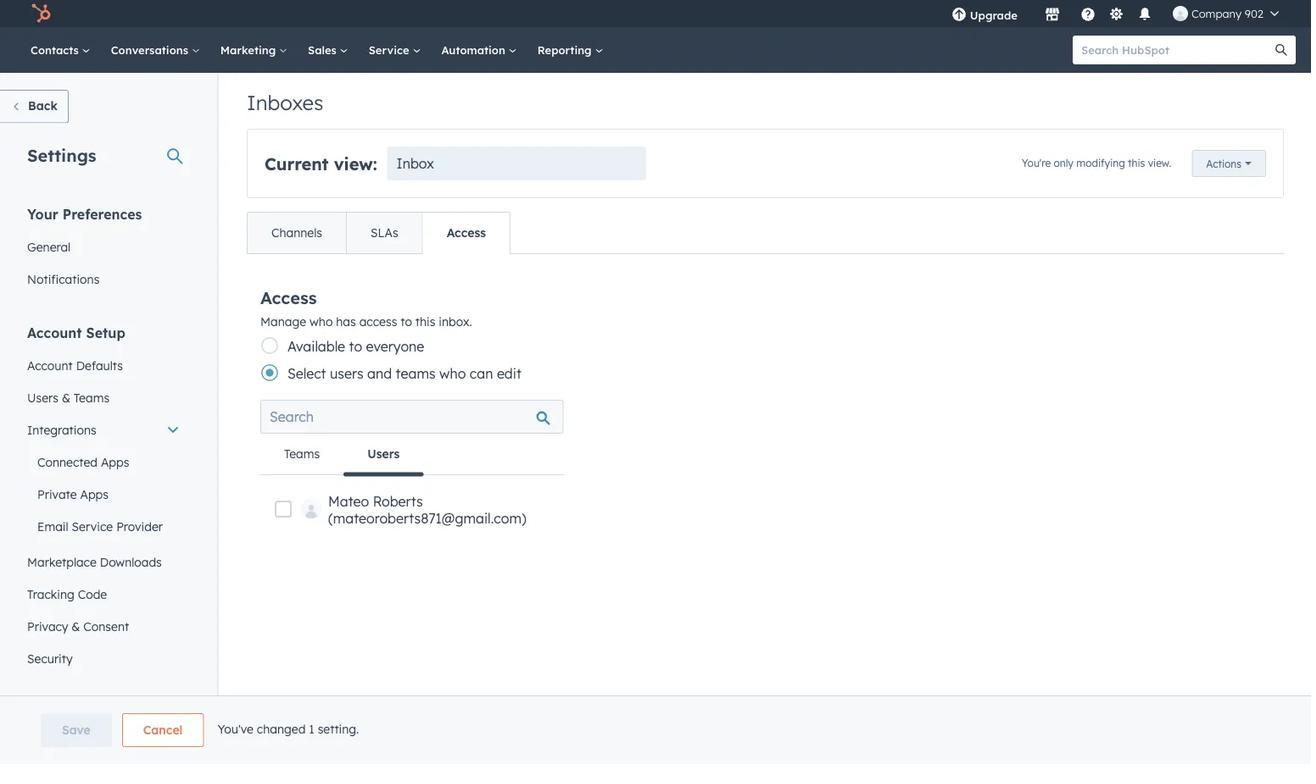 Task type: locate. For each thing, give the bounding box(es) containing it.
integrations button
[[17, 414, 190, 446]]

1 vertical spatial apps
[[80, 487, 109, 502]]

you've
[[217, 722, 254, 737]]

service down private apps link
[[72, 519, 113, 534]]

account up users & teams
[[27, 358, 73, 373]]

1 vertical spatial &
[[71, 619, 80, 634]]

users for users & teams
[[27, 391, 58, 405]]

settings
[[27, 145, 96, 166]]

downloads
[[100, 555, 162, 570]]

1 vertical spatial teams
[[284, 447, 320, 462]]

& for privacy
[[71, 619, 80, 634]]

contacts
[[31, 43, 82, 57]]

1 vertical spatial access
[[260, 287, 317, 308]]

apps for private apps
[[80, 487, 109, 502]]

1 account from the top
[[27, 324, 82, 341]]

to
[[400, 315, 412, 329], [349, 338, 362, 355]]

you're
[[1022, 157, 1051, 169]]

settings link
[[1106, 5, 1127, 22]]

0 horizontal spatial access
[[260, 287, 317, 308]]

service right 'sales' link
[[369, 43, 412, 57]]

page section element
[[0, 714, 1311, 748]]

settings image
[[1109, 7, 1124, 22]]

email
[[37, 519, 68, 534]]

account for account setup
[[27, 324, 82, 341]]

marketing
[[220, 43, 279, 57]]

private apps
[[37, 487, 109, 502]]

data management
[[27, 704, 154, 721]]

menu
[[939, 0, 1291, 27]]

this
[[1128, 157, 1145, 169], [415, 315, 435, 329]]

& for users
[[62, 391, 70, 405]]

data
[[27, 704, 60, 721]]

0 horizontal spatial service
[[72, 519, 113, 534]]

access link
[[422, 213, 510, 254]]

0 horizontal spatial this
[[415, 315, 435, 329]]

1 horizontal spatial teams
[[284, 447, 320, 462]]

your
[[27, 206, 58, 223]]

1 horizontal spatial who
[[439, 365, 466, 382]]

general link
[[17, 231, 190, 263]]

to down has at the left of page
[[349, 338, 362, 355]]

consent
[[83, 619, 129, 634]]

0 horizontal spatial who
[[310, 315, 333, 329]]

0 vertical spatial teams
[[74, 391, 109, 405]]

0 horizontal spatial users
[[27, 391, 58, 405]]

teams down defaults
[[74, 391, 109, 405]]

general
[[27, 240, 71, 254]]

manage
[[260, 315, 306, 329]]

users & teams link
[[17, 382, 190, 414]]

& inside users & teams link
[[62, 391, 70, 405]]

roberts
[[373, 494, 423, 511]]

to up everyone
[[400, 315, 412, 329]]

apps down integrations button
[[101, 455, 129, 470]]

security link
[[17, 643, 190, 675]]

inbox button
[[387, 147, 646, 181]]

access right slas
[[447, 226, 486, 240]]

current
[[265, 153, 329, 174]]

2 account from the top
[[27, 358, 73, 373]]

mateo roberts image
[[1173, 6, 1188, 21]]

1 vertical spatial account
[[27, 358, 73, 373]]

0 vertical spatial who
[[310, 315, 333, 329]]

1 horizontal spatial &
[[71, 619, 80, 634]]

tab list up the roberts
[[260, 434, 563, 477]]

your preferences element
[[17, 205, 190, 296]]

0 vertical spatial &
[[62, 391, 70, 405]]

& inside 'privacy & consent' link
[[71, 619, 80, 634]]

search button
[[1267, 36, 1296, 64]]

tab list down view:
[[247, 212, 511, 254]]

inboxes
[[247, 90, 324, 115]]

connected apps
[[37, 455, 129, 470]]

&
[[62, 391, 70, 405], [71, 619, 80, 634]]

your preferences
[[27, 206, 142, 223]]

1 horizontal spatial service
[[369, 43, 412, 57]]

0 vertical spatial service
[[369, 43, 412, 57]]

0 vertical spatial access
[[447, 226, 486, 240]]

who
[[310, 315, 333, 329], [439, 365, 466, 382]]

search image
[[1275, 44, 1287, 56]]

0 vertical spatial tab list
[[247, 212, 511, 254]]

teams inside account setup element
[[74, 391, 109, 405]]

teams down select
[[284, 447, 320, 462]]

access inside the access manage who has access to this inbox.
[[260, 287, 317, 308]]

can
[[470, 365, 493, 382]]

1 vertical spatial users
[[367, 447, 400, 462]]

teams
[[74, 391, 109, 405], [284, 447, 320, 462]]

1 vertical spatial tab list
[[260, 434, 563, 477]]

account up account defaults
[[27, 324, 82, 341]]

users inside account setup element
[[27, 391, 58, 405]]

1 vertical spatial this
[[415, 315, 435, 329]]

users up integrations
[[27, 391, 58, 405]]

0 vertical spatial apps
[[101, 455, 129, 470]]

& right the privacy
[[71, 619, 80, 634]]

0 horizontal spatial to
[[349, 338, 362, 355]]

this left inbox.
[[415, 315, 435, 329]]

users down search search field
[[367, 447, 400, 462]]

tab list
[[247, 212, 511, 254], [260, 434, 563, 477]]

private
[[37, 487, 77, 502]]

available
[[287, 338, 345, 355]]

this left view.
[[1128, 157, 1145, 169]]

has
[[336, 315, 356, 329]]

notifications
[[27, 272, 100, 287]]

who left can
[[439, 365, 466, 382]]

& up integrations
[[62, 391, 70, 405]]

privacy & consent
[[27, 619, 129, 634]]

access
[[447, 226, 486, 240], [260, 287, 317, 308]]

select
[[287, 365, 326, 382]]

sales
[[308, 43, 340, 57]]

help image
[[1080, 8, 1096, 23]]

access for access
[[447, 226, 486, 240]]

service link
[[358, 27, 431, 73]]

0 vertical spatial account
[[27, 324, 82, 341]]

back
[[28, 98, 58, 113]]

1 vertical spatial service
[[72, 519, 113, 534]]

1 horizontal spatial this
[[1128, 157, 1145, 169]]

0 horizontal spatial teams
[[74, 391, 109, 405]]

modifying
[[1076, 157, 1125, 169]]

conversations
[[111, 43, 191, 57]]

automation link
[[431, 27, 527, 73]]

0 horizontal spatial &
[[62, 391, 70, 405]]

slas link
[[346, 213, 422, 254]]

to inside the access manage who has access to this inbox.
[[400, 315, 412, 329]]

account for account defaults
[[27, 358, 73, 373]]

who left has at the left of page
[[310, 315, 333, 329]]

tracking code link
[[17, 579, 190, 611]]

reporting link
[[527, 27, 614, 73]]

0 vertical spatial to
[[400, 315, 412, 329]]

access up manage
[[260, 287, 317, 308]]

notifications link
[[17, 263, 190, 296]]

upgrade
[[970, 8, 1018, 22]]

1 horizontal spatial to
[[400, 315, 412, 329]]

account
[[27, 324, 82, 341], [27, 358, 73, 373]]

1 horizontal spatial users
[[367, 447, 400, 462]]

preferences
[[63, 206, 142, 223]]

apps
[[101, 455, 129, 470], [80, 487, 109, 502]]

tab list containing channels
[[247, 212, 511, 254]]

channels
[[271, 226, 322, 240]]

apps for connected apps
[[101, 455, 129, 470]]

1 horizontal spatial access
[[447, 226, 486, 240]]

access for access manage who has access to this inbox.
[[260, 287, 317, 308]]

apps up email service provider
[[80, 487, 109, 502]]

reporting
[[537, 43, 595, 57]]

0 vertical spatial users
[[27, 391, 58, 405]]



Task type: vqa. For each thing, say whether or not it's contained in the screenshot.
Chat conversation average time to close by rep element
no



Task type: describe. For each thing, give the bounding box(es) containing it.
properties
[[27, 738, 84, 753]]

tracking
[[27, 587, 74, 602]]

upgrade image
[[951, 8, 967, 23]]

1
[[309, 722, 314, 737]]

who inside the access manage who has access to this inbox.
[[310, 315, 333, 329]]

actions
[[1206, 157, 1241, 170]]

tracking code
[[27, 587, 107, 602]]

inbox.
[[439, 315, 472, 329]]

account setup
[[27, 324, 125, 341]]

data management element
[[17, 703, 190, 765]]

cancel
[[143, 723, 183, 738]]

902
[[1245, 6, 1264, 20]]

private apps link
[[17, 479, 190, 511]]

marketplaces image
[[1045, 8, 1060, 23]]

teams link
[[260, 434, 344, 475]]

select users and teams who can edit
[[287, 365, 521, 382]]

save
[[62, 723, 91, 738]]

marketplace downloads link
[[17, 547, 190, 579]]

available to everyone
[[287, 338, 424, 355]]

teams
[[396, 365, 436, 382]]

privacy
[[27, 619, 68, 634]]

account setup element
[[17, 324, 190, 675]]

notifications button
[[1130, 0, 1159, 27]]

users for users
[[367, 447, 400, 462]]

automation
[[441, 43, 509, 57]]

you're only modifying this view.
[[1022, 157, 1171, 169]]

tab list containing teams
[[260, 434, 563, 477]]

back link
[[0, 90, 69, 123]]

1 vertical spatial who
[[439, 365, 466, 382]]

you've changed 1 setting.
[[217, 722, 359, 737]]

email service provider link
[[17, 511, 190, 543]]

mateo roberts (mateoroberts871@gmail.com)
[[328, 494, 526, 527]]

view:
[[334, 153, 377, 174]]

hubspot image
[[31, 3, 51, 24]]

company 902 button
[[1163, 0, 1289, 27]]

(mateoroberts871@gmail.com)
[[328, 511, 526, 527]]

users
[[330, 365, 363, 382]]

marketing link
[[210, 27, 298, 73]]

access
[[359, 315, 397, 329]]

management
[[65, 704, 154, 721]]

privacy & consent link
[[17, 611, 190, 643]]

this inside the access manage who has access to this inbox.
[[415, 315, 435, 329]]

changed
[[257, 722, 306, 737]]

connected
[[37, 455, 98, 470]]

service inside email service provider link
[[72, 519, 113, 534]]

current view:
[[265, 153, 377, 174]]

inbox
[[397, 155, 434, 172]]

company
[[1191, 6, 1242, 20]]

marketplace downloads
[[27, 555, 162, 570]]

notifications image
[[1137, 8, 1152, 23]]

Search HubSpot search field
[[1073, 36, 1280, 64]]

conversations link
[[101, 27, 210, 73]]

0 vertical spatial this
[[1128, 157, 1145, 169]]

connected apps link
[[17, 446, 190, 479]]

integrations
[[27, 423, 96, 438]]

sales link
[[298, 27, 358, 73]]

channels link
[[248, 213, 346, 254]]

provider
[[116, 519, 163, 534]]

hubspot link
[[20, 3, 64, 24]]

setting.
[[318, 722, 359, 737]]

contacts link
[[20, 27, 101, 73]]

account defaults
[[27, 358, 123, 373]]

service inside 'service' link
[[369, 43, 412, 57]]

1 vertical spatial to
[[349, 338, 362, 355]]

edit
[[497, 365, 521, 382]]

and
[[367, 365, 392, 382]]

company 902
[[1191, 6, 1264, 20]]

code
[[78, 587, 107, 602]]

teams inside tab list
[[284, 447, 320, 462]]

actions button
[[1192, 150, 1266, 177]]

access manage who has access to this inbox.
[[260, 287, 472, 329]]

security
[[27, 652, 73, 667]]

email service provider
[[37, 519, 163, 534]]

save button
[[41, 714, 112, 748]]

mateo
[[328, 494, 369, 511]]

Search search field
[[260, 400, 563, 434]]

setup
[[86, 324, 125, 341]]

defaults
[[76, 358, 123, 373]]

slas
[[371, 226, 398, 240]]

menu containing company 902
[[939, 0, 1291, 27]]

view.
[[1148, 157, 1171, 169]]



